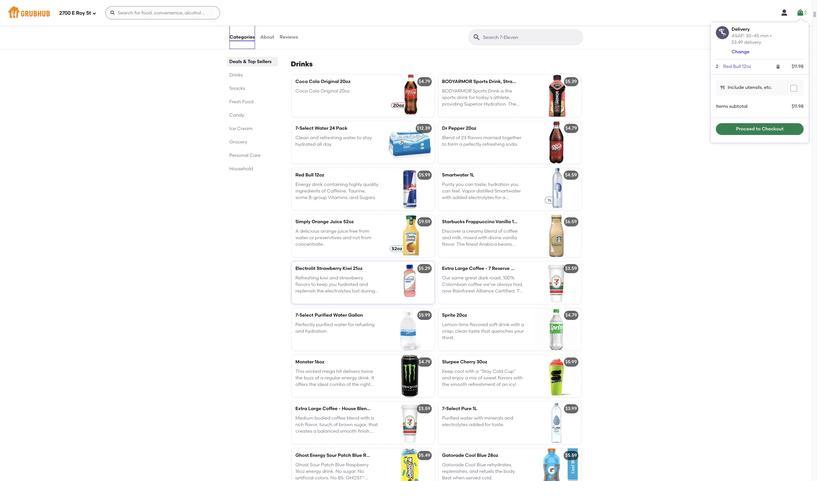 Task type: vqa. For each thing, say whether or not it's contained in the screenshot.
(b) Nigiri Sushi Delivery (b) Nigiri Sushi Delivery's (B)
no



Task type: describe. For each thing, give the bounding box(es) containing it.
with inside funyuns® onion flavored rings are a deliciously different snack that's fun to eat, with a crisp texture and zesty onion flavor
[[319, 32, 328, 37]]

select for water
[[299, 126, 314, 131]]

2 horizontal spatial you
[[510, 182, 518, 187]]

21oz
[[353, 266, 363, 272]]

thirst.
[[442, 336, 454, 341]]

$6.59
[[565, 219, 577, 225]]

lemon-lime flavored soft drink with a crisp, clean taste that quenches your thirst.
[[442, 322, 524, 341]]

1 vertical spatial 12oz
[[315, 173, 324, 178]]

keep cool with a "stay cold cup" and enjoy a mix of sweet flavors with the smooth refreshment of an icy!
[[442, 369, 523, 388]]

eat,
[[309, 32, 318, 37]]

red bull 12oz inside tooltip
[[723, 64, 751, 69]]

reserve
[[492, 266, 510, 272]]

0 horizontal spatial 2
[[716, 64, 718, 69]]

$3.59 for extra large coffee - house blend 24oz
[[419, 407, 430, 412]]

include
[[728, 85, 744, 90]]

$3.59 for extra large coffee - 7 reserve colombian 24oz
[[565, 266, 577, 272]]

to inside the refreshing kiwi and strawberry flavors to keep you hydrated and replenish the electrolytes lost during exercise.
[[311, 282, 316, 288]]

fresh food tab
[[229, 99, 275, 105]]

large for extra large coffee - 7 reserve colombian 24oz
[[455, 266, 468, 272]]

or
[[309, 235, 314, 241]]

fresh
[[229, 99, 241, 105]]

about button
[[260, 26, 275, 49]]

crisp,
[[442, 329, 454, 335]]

0 vertical spatial 12oz
[[742, 64, 751, 69]]

pack
[[336, 126, 347, 131]]

slurpee
[[442, 360, 459, 365]]

large for extra large coffee - house blend 24oz
[[308, 407, 321, 412]]

sour
[[326, 453, 337, 459]]

7-select pure 1l
[[442, 407, 477, 412]]

finest
[[466, 242, 478, 248]]

1 vertical spatial water
[[333, 313, 347, 319]]

refreshment
[[468, 382, 495, 388]]

gatorade cool blue rehydrates, replenishes, and refuels the body. best when served cold.
[[442, 463, 516, 482]]

taste. inside purified water with minerals and electrolytes added for taste.
[[492, 423, 504, 428]]

cold.
[[482, 476, 493, 482]]

best
[[442, 476, 452, 482]]

orange
[[321, 229, 337, 234]]

7-select water 24 pack
[[295, 126, 347, 131]]

1 original from the top
[[321, 79, 339, 85]]

0 horizontal spatial purified
[[315, 313, 332, 319]]

ice cream tab
[[229, 125, 275, 132]]

water inside perfectly purified water for refueling and hydration.
[[334, 322, 347, 328]]

2 vertical spatial $5.99
[[565, 360, 577, 365]]

and right 'kiwi' at the left
[[329, 275, 338, 281]]

the inside keep cool with a "stay cold cup" and enjoy a mix of sweet flavors with the smooth refreshment of an icy!
[[442, 382, 449, 388]]

2700
[[59, 10, 71, 16]]

and inside perfectly purified water for refueling and hydration.
[[295, 329, 304, 335]]

the inside the gatorade cool blue rehydrates, replenishes, and refuels the body. best when served cold.
[[495, 469, 502, 475]]

a inside lemon-lime flavored soft drink with a crisp, clean taste that quenches your thirst.
[[521, 322, 524, 328]]

sweet
[[484, 376, 497, 381]]

for inside purity you can taste; hydration you can feel. vapor distilled smartwater with added electrolytes for a distinctive pure and crisp taste.
[[495, 195, 501, 201]]

sugars.
[[359, 195, 376, 201]]

flavors inside blend of 23 flavors married together to form a pefectly refreshing soda.
[[468, 135, 482, 141]]

52oz
[[343, 219, 354, 225]]

and down finest
[[471, 249, 480, 254]]

raspberry
[[363, 453, 386, 459]]

delivery
[[744, 40, 761, 45]]

purity you can taste; hydration you can feel. vapor distilled smartwater with added electrolytes for a distinctive pure and crisp taste.
[[442, 182, 521, 207]]

1 vertical spatial svg image
[[792, 86, 796, 90]]

extra for extra large coffee - house blend 24oz
[[295, 407, 307, 412]]

cool for 28oz
[[465, 453, 476, 459]]

2 original from the top
[[321, 88, 338, 94]]

categories
[[230, 34, 255, 40]]

delicious
[[300, 229, 319, 234]]

0 horizontal spatial 28oz
[[488, 453, 498, 459]]

0 vertical spatial 16oz
[[315, 360, 324, 365]]

funyuns®
[[295, 18, 320, 24]]

a up fun
[[295, 25, 298, 30]]

0 vertical spatial 24oz
[[537, 266, 547, 272]]

$9.59
[[419, 219, 430, 225]]

$5.59
[[565, 453, 577, 459]]

electrolit strawberry kiwi 21oz image
[[385, 262, 434, 305]]

electrolytes inside purity you can taste; hydration you can feel. vapor distilled smartwater with added electrolytes for a distinctive pure and crisp taste.
[[468, 195, 494, 201]]

blue for gatorade cool blue 28oz
[[477, 453, 487, 459]]

the
[[457, 242, 465, 248]]

drinks tab
[[229, 72, 275, 79]]

1 horizontal spatial strawberry
[[503, 79, 528, 85]]

drink inside lemon-lime flavored soft drink with a crisp, clean taste that quenches your thirst.
[[498, 322, 510, 328]]

funyuns onion flavored rings 6oz image
[[385, 5, 434, 47]]

clean
[[295, 135, 309, 141]]

preservtives
[[315, 235, 342, 241]]

are
[[369, 18, 376, 24]]

subtotal
[[729, 104, 748, 109]]

0 horizontal spatial red bull 12oz
[[295, 173, 324, 178]]

added inside purity you can taste; hydration you can feel. vapor distilled smartwater with added electrolytes for a distinctive pure and crisp taste.
[[452, 195, 467, 201]]

flavored
[[470, 322, 488, 328]]

perfectly
[[295, 322, 315, 328]]

7- for 7-select purified water gallon
[[295, 313, 299, 319]]

drink inside energy drink containing highly quality ingredients of caffeine, taurine, some b-group vitamins, and sugars.
[[312, 182, 323, 187]]

gatorade cool blue 28oz image
[[532, 449, 581, 482]]

0 horizontal spatial red
[[295, 173, 304, 178]]

added inside purified water with minerals and electrolytes added for taste.
[[469, 423, 484, 428]]

clean
[[455, 329, 467, 335]]

smartwater 1l image
[[532, 168, 581, 211]]

concentrate.
[[295, 242, 324, 248]]

of inside energy drink containing highly quality ingredients of caffeine, taurine, some b-group vitamins, and sugars.
[[321, 189, 326, 194]]

"stay
[[480, 369, 492, 375]]

for inside perfectly purified water for refueling and hydration.
[[348, 322, 354, 328]]

mix
[[469, 376, 477, 381]]

with up "icy!" on the right
[[513, 376, 523, 381]]

0 vertical spatial 28oz
[[548, 79, 558, 85]]

quenches
[[491, 329, 513, 335]]

group
[[314, 195, 327, 201]]

married
[[483, 135, 501, 141]]

etc.
[[764, 85, 772, 90]]

purified water with minerals and electrolytes added for taste.
[[442, 416, 513, 428]]

30oz
[[477, 360, 487, 365]]

electrolytes inside the refreshing kiwi and strawberry flavors to keep you hydrated and replenish the electrolytes lost during exercise.
[[325, 289, 351, 294]]

lime
[[459, 322, 469, 328]]

drink,
[[489, 79, 502, 85]]

strawberry
[[339, 275, 363, 281]]

food
[[242, 99, 253, 105]]

Search 7-Eleven search field
[[482, 34, 581, 41]]

coffee for 7
[[469, 266, 484, 272]]

rehydrates,
[[487, 463, 512, 468]]

a up mixed
[[462, 229, 465, 234]]

texture
[[345, 32, 361, 37]]

tooltip containing delivery
[[711, 18, 809, 143]]

1 vertical spatial from
[[361, 235, 371, 241]]

monster 16oz image
[[385, 356, 434, 398]]

with up mix
[[465, 369, 474, 375]]

hydrated inside the refreshing kiwi and strawberry flavors to keep you hydrated and replenish the electrolytes lost during exercise.
[[338, 282, 358, 288]]

a left rich
[[458, 249, 461, 254]]

30–45
[[746, 33, 759, 38]]

1 vertical spatial strawberry
[[317, 266, 342, 272]]

refuels
[[479, 469, 494, 475]]

1 horizontal spatial can
[[465, 182, 473, 187]]

beverage.
[[442, 255, 464, 261]]

ghost
[[295, 453, 309, 459]]

select for pure
[[446, 407, 460, 412]]

1 vertical spatial bull
[[305, 173, 314, 178]]

for inside purified water with minerals and electrolytes added for taste.
[[485, 423, 491, 428]]

extra large coffee - house blend 24oz
[[295, 407, 381, 412]]

a inside purity you can taste; hydration you can feel. vapor distilled smartwater with added electrolytes for a distinctive pure and crisp taste.
[[502, 195, 505, 201]]

juice
[[330, 219, 342, 225]]

and inside 'clean and refreshing water to stay hydrated all day.'
[[310, 135, 319, 141]]

snacks tab
[[229, 85, 275, 92]]

keep
[[317, 282, 328, 288]]

sellers
[[257, 59, 272, 64]]

main navigation navigation
[[0, 0, 812, 26]]

1 horizontal spatial you
[[456, 182, 464, 187]]

to inside blend of 23 flavors married together to form a pefectly refreshing soda.
[[442, 142, 447, 147]]

icy!
[[509, 382, 516, 388]]

and inside purified water with minerals and electrolytes added for taste.
[[504, 416, 513, 421]]

refreshing inside blend of 23 flavors married together to form a pefectly refreshing soda.
[[482, 142, 505, 147]]

1 coca from the top
[[295, 79, 308, 85]]

extra large coffee - 7 reserve colombian 24oz image
[[532, 262, 581, 305]]

onion
[[308, 38, 320, 44]]

and inside energy drink containing highly quality ingredients of caffeine, taurine, some b-group vitamins, and sugars.
[[350, 195, 358, 201]]

sprite 20oz image
[[532, 309, 581, 351]]

gatorade for gatorade cool blue 28oz
[[442, 453, 464, 459]]

0 vertical spatial 1l
[[470, 173, 474, 178]]

and inside funyuns® onion flavored rings are a deliciously different snack that's fun to eat, with a crisp texture and zesty onion flavor
[[362, 32, 371, 37]]

crisp inside funyuns® onion flavored rings are a deliciously different snack that's fun to eat, with a crisp texture and zesty onion flavor
[[334, 32, 344, 37]]

extra large coffee - house blend 24oz image
[[385, 402, 434, 445]]

$4.79 for coca cola original 20oz
[[419, 79, 430, 85]]

flavor
[[321, 38, 334, 44]]

soda.
[[506, 142, 518, 147]]

$5.49
[[419, 453, 430, 459]]

clean and refreshing water to stay hydrated all day.
[[295, 135, 372, 147]]

with inside the discover a creamy blend of coffee and milk, mixed with divine vanilla flavor. the finest arabica beans create a rich and undeniably luscious beverage.
[[478, 235, 487, 241]]

slurpee cherry 30oz image
[[532, 356, 581, 398]]

household tab
[[229, 166, 275, 173]]

7-select purified water gallon
[[295, 313, 363, 319]]

$3.99
[[565, 407, 577, 412]]

starbucks frappuccino vanilla 13.7oz
[[442, 219, 525, 225]]

a up mix
[[476, 369, 479, 375]]

drinks inside tab
[[229, 72, 243, 78]]

energy inside energy drink containing highly quality ingredients of caffeine, taurine, some b-group vitamins, and sugars.
[[295, 182, 311, 187]]

monster
[[295, 360, 314, 365]]

with inside purity you can taste; hydration you can feel. vapor distilled smartwater with added electrolytes for a distinctive pure and crisp taste.
[[442, 195, 451, 201]]

pepper
[[448, 126, 465, 131]]

ghost energy sour patch blue raspberry 16oz
[[295, 453, 397, 459]]



Task type: locate. For each thing, give the bounding box(es) containing it.
purified inside purified water with minerals and electrolytes added for taste.
[[442, 416, 459, 421]]

zesty
[[295, 38, 306, 44]]

svg image left 2 'button'
[[780, 9, 788, 17]]

can up vapor
[[465, 182, 473, 187]]

1 horizontal spatial 16oz
[[387, 453, 397, 459]]

drinks
[[291, 60, 313, 68], [229, 72, 243, 78]]

0 horizontal spatial the
[[317, 289, 324, 294]]

1 vertical spatial $5.99
[[419, 313, 430, 319]]

7- up perfectly
[[295, 313, 299, 319]]

cool down gatorade cool blue 28oz
[[465, 463, 475, 468]]

orange
[[312, 219, 329, 225]]

proceed
[[736, 126, 755, 132]]

0 horizontal spatial for
[[348, 322, 354, 328]]

0 vertical spatial $5.99
[[419, 173, 430, 178]]

electrolytes inside purified water with minerals and electrolytes added for taste.
[[442, 423, 468, 428]]

coca cola original 20oz image
[[385, 75, 434, 117]]

cool up the gatorade cool blue rehydrates, replenishes, and refuels the body. best when served cold.
[[465, 453, 476, 459]]

of left an
[[496, 382, 501, 388]]

0 vertical spatial coffee
[[469, 266, 484, 272]]

$3.59
[[565, 266, 577, 272], [419, 407, 430, 412]]

blue up the gatorade cool blue rehydrates, replenishes, and refuels the body. best when served cold.
[[477, 453, 487, 459]]

you right keep
[[329, 282, 337, 288]]

7- for 7-select water 24 pack
[[295, 126, 299, 131]]

blend inside blend of 23 flavors married together to form a pefectly refreshing soda.
[[442, 135, 455, 141]]

kiwi
[[343, 266, 352, 272]]

the left smooth
[[442, 382, 449, 388]]

cherry
[[460, 360, 475, 365]]

0 vertical spatial strawberry
[[503, 79, 528, 85]]

svg image
[[796, 9, 804, 17], [110, 10, 115, 15], [92, 11, 96, 15], [776, 64, 781, 69], [720, 85, 725, 90]]

purified
[[315, 313, 332, 319], [442, 416, 459, 421]]

1 vertical spatial coffee
[[322, 407, 338, 412]]

a down different
[[329, 32, 332, 37]]

2 horizontal spatial the
[[495, 469, 502, 475]]

2 inside 'button'
[[804, 10, 807, 15]]

red up ingredients
[[295, 173, 304, 178]]

water inside the a delicious orange juice free from water or preservtives and not from concentrate.
[[295, 235, 308, 241]]

2 horizontal spatial flavors
[[498, 376, 512, 381]]

a
[[295, 229, 299, 234]]

1 $11.98 from the top
[[792, 64, 804, 69]]

water left the 24
[[315, 126, 328, 131]]

you inside the refreshing kiwi and strawberry flavors to keep you hydrated and replenish the electrolytes lost during exercise.
[[329, 282, 337, 288]]

for
[[495, 195, 501, 201], [348, 322, 354, 328], [485, 423, 491, 428]]

dr pepper 20oz image
[[532, 122, 581, 164]]

with left minerals
[[474, 416, 483, 421]]

and up during
[[359, 282, 368, 288]]

energy
[[295, 182, 311, 187], [310, 453, 325, 459]]

served
[[466, 476, 481, 482]]

delivery asap, 30–45 min • $3.49 delivery
[[732, 27, 772, 45]]

a inside blend of 23 flavors married together to form a pefectly refreshing soda.
[[459, 142, 462, 147]]

blue inside the gatorade cool blue rehydrates, replenishes, and refuels the body. best when served cold.
[[477, 463, 486, 468]]

and inside the a delicious orange juice free from water or preservtives and not from concentrate.
[[343, 235, 351, 241]]

0 horizontal spatial smartwater
[[442, 173, 469, 178]]

water down pure
[[460, 416, 473, 421]]

0 vertical spatial large
[[455, 266, 468, 272]]

drinks down 'zesty'
[[291, 60, 313, 68]]

1 vertical spatial flavors
[[295, 282, 310, 288]]

0 horizontal spatial svg image
[[780, 9, 788, 17]]

electrolytes down keep
[[325, 289, 351, 294]]

to right proceed
[[756, 126, 761, 132]]

0 horizontal spatial hydrated
[[295, 142, 316, 147]]

dr
[[442, 126, 447, 131]]

arabica
[[479, 242, 497, 248]]

Search for food, convenience, alcohol... search field
[[105, 6, 220, 19]]

extra for extra large coffee - 7 reserve colombian 24oz
[[442, 266, 454, 272]]

vitamins,
[[328, 195, 348, 201]]

ghost energy sour patch blue raspberry 16oz image
[[385, 449, 434, 482]]

7- up clean
[[295, 126, 299, 131]]

0 horizontal spatial water
[[315, 126, 328, 131]]

0 horizontal spatial electrolytes
[[325, 289, 351, 294]]

cup"
[[504, 369, 516, 375]]

smooth
[[450, 382, 467, 388]]

0 vertical spatial taste.
[[499, 202, 511, 207]]

replenish
[[295, 289, 316, 294]]

taste;
[[474, 182, 487, 187]]

of left 23
[[456, 135, 460, 141]]

16oz right raspberry
[[387, 453, 397, 459]]

2 vertical spatial the
[[495, 469, 502, 475]]

drink up ingredients
[[312, 182, 323, 187]]

pure
[[461, 407, 472, 412]]

0 vertical spatial coca
[[295, 79, 308, 85]]

flavors up pefectly
[[468, 135, 482, 141]]

water down pack
[[343, 135, 356, 141]]

magnifying glass icon image
[[473, 33, 480, 41]]

grocery tab
[[229, 139, 275, 146]]

bodyarmor sports drink, strawberry banana 28oz
[[442, 79, 558, 85]]

select up perfectly
[[299, 313, 314, 319]]

creamy
[[466, 229, 483, 234]]

24
[[330, 126, 335, 131]]

0 vertical spatial drinks
[[291, 60, 313, 68]]

0 vertical spatial from
[[359, 229, 369, 234]]

and right pure
[[477, 202, 486, 207]]

1 horizontal spatial extra
[[442, 266, 454, 272]]

a down hydration
[[502, 195, 505, 201]]

20oz
[[340, 79, 351, 85], [339, 88, 350, 94], [466, 126, 476, 131], [457, 313, 467, 319]]

to
[[304, 32, 308, 37], [756, 126, 761, 132], [357, 135, 362, 141], [442, 142, 447, 147], [311, 282, 316, 288]]

1 vertical spatial drink
[[498, 322, 510, 328]]

0 horizontal spatial drink
[[312, 182, 323, 187]]

1 vertical spatial drinks
[[229, 72, 243, 78]]

bodyarmor sports drink, strawberry banana 28oz image
[[532, 75, 581, 117]]

with up flavor
[[319, 32, 328, 37]]

1 vertical spatial cool
[[465, 463, 475, 468]]

1 vertical spatial purified
[[442, 416, 459, 421]]

electrolit
[[295, 266, 315, 272]]

a down 23
[[459, 142, 462, 147]]

$4.79 for blend of 23 flavors married together to form a pefectly refreshing soda.
[[565, 126, 577, 131]]

taurine,
[[348, 189, 366, 194]]

for down gallon
[[348, 322, 354, 328]]

water inside 'clean and refreshing water to stay hydrated all day.'
[[343, 135, 356, 141]]

hydration
[[488, 182, 509, 187]]

$5.99 for smartwater
[[419, 173, 430, 178]]

svg image inside 2 'button'
[[796, 9, 804, 17]]

gatorade cool blue 28oz
[[442, 453, 498, 459]]

hydrated down strawberry
[[338, 282, 358, 288]]

crisp down different
[[334, 32, 344, 37]]

of up divine
[[498, 229, 502, 234]]

grocery
[[229, 139, 247, 145]]

you
[[456, 182, 464, 187], [510, 182, 518, 187], [329, 282, 337, 288]]

coffee for house
[[322, 407, 338, 412]]

gatorade for gatorade cool blue rehydrates, replenishes, and refuels the body. best when served cold.
[[442, 463, 464, 468]]

$5.99 for sprite
[[419, 313, 430, 319]]

red bull 12oz down change button
[[723, 64, 751, 69]]

red bull 12oz image
[[385, 168, 434, 211]]

7-select purified water gallon image
[[385, 309, 434, 351]]

svg image
[[780, 9, 788, 17], [792, 86, 796, 90]]

and inside the gatorade cool blue rehydrates, replenishes, and refuels the body. best when served cold.
[[469, 469, 478, 475]]

1 vertical spatial blend
[[357, 407, 370, 412]]

e
[[72, 10, 75, 16]]

1 horizontal spatial smartwater
[[495, 189, 521, 194]]

0 horizontal spatial added
[[452, 195, 467, 201]]

1 vertical spatial 1l
[[473, 407, 477, 412]]

the down keep
[[317, 289, 324, 294]]

mixed
[[463, 235, 477, 241]]

and right minerals
[[504, 416, 513, 421]]

with inside purified water with minerals and electrolytes added for taste.
[[474, 416, 483, 421]]

1 vertical spatial for
[[348, 322, 354, 328]]

create
[[442, 249, 457, 254]]

1 horizontal spatial water
[[333, 313, 347, 319]]

electrolytes down distilled
[[468, 195, 494, 201]]

0 vertical spatial $3.59
[[565, 266, 577, 272]]

tooltip
[[711, 18, 809, 143]]

from right not
[[361, 235, 371, 241]]

2 button
[[796, 7, 807, 19]]

red bull 12oz up ingredients
[[295, 173, 324, 178]]

of up refreshment
[[478, 376, 482, 381]]

7-select pure 1l image
[[532, 402, 581, 445]]

drinks down the deals
[[229, 72, 243, 78]]

the inside the refreshing kiwi and strawberry flavors to keep you hydrated and replenish the electrolytes lost during exercise.
[[317, 289, 324, 294]]

28oz right banana
[[548, 79, 558, 85]]

0 horizontal spatial drinks
[[229, 72, 243, 78]]

1 horizontal spatial red
[[723, 64, 732, 69]]

1 vertical spatial coca cola original 20oz
[[295, 88, 350, 94]]

0 vertical spatial $11.98
[[792, 64, 804, 69]]

hydrated inside 'clean and refreshing water to stay hydrated all day.'
[[295, 142, 316, 147]]

2 coca cola original 20oz from the top
[[295, 88, 350, 94]]

to left stay on the top
[[357, 135, 362, 141]]

large
[[455, 266, 468, 272], [308, 407, 321, 412]]

refreshing kiwi and strawberry flavors to keep you hydrated and replenish the electrolytes lost during exercise.
[[295, 275, 375, 301]]

rings
[[356, 18, 368, 24]]

0 horizontal spatial large
[[308, 407, 321, 412]]

reviews button
[[279, 26, 298, 49]]

taste. inside purity you can taste; hydration you can feel. vapor distilled smartwater with added electrolytes for a distinctive pure and crisp taste.
[[499, 202, 511, 207]]

1 cola from the top
[[309, 79, 320, 85]]

0 vertical spatial cola
[[309, 79, 320, 85]]

energy up ingredients
[[295, 182, 311, 187]]

1 vertical spatial can
[[442, 189, 451, 194]]

gatorade inside the gatorade cool blue rehydrates, replenishes, and refuels the body. best when served cold.
[[442, 463, 464, 468]]

to inside proceed to checkout button
[[756, 126, 761, 132]]

2 coca from the top
[[295, 88, 308, 94]]

1 vertical spatial 2
[[716, 64, 718, 69]]

red
[[723, 64, 732, 69], [295, 173, 304, 178]]

24oz right house
[[371, 407, 381, 412]]

1 horizontal spatial crisp
[[487, 202, 498, 207]]

with up your
[[511, 322, 520, 328]]

minerals
[[484, 416, 503, 421]]

- left house
[[339, 407, 341, 412]]

to inside 'clean and refreshing water to stay hydrated all day.'
[[357, 135, 362, 141]]

•
[[770, 33, 772, 38]]

free
[[349, 229, 358, 234]]

2 cool from the top
[[465, 463, 475, 468]]

flavors inside keep cool with a "stay cold cup" and enjoy a mix of sweet flavors with the smooth refreshment of an icy!
[[498, 376, 512, 381]]

water up perfectly purified water for refueling and hydration.
[[333, 313, 347, 319]]

beans
[[498, 242, 512, 248]]

with inside lemon-lime flavored soft drink with a crisp, clean taste that quenches your thirst.
[[511, 322, 520, 328]]

candy
[[229, 113, 244, 118]]

&
[[243, 59, 247, 64]]

flavors up the replenish
[[295, 282, 310, 288]]

1 vertical spatial 24oz
[[371, 407, 381, 412]]

0 vertical spatial drink
[[312, 182, 323, 187]]

2 horizontal spatial for
[[495, 195, 501, 201]]

proceed to checkout button
[[716, 124, 804, 135]]

2 vertical spatial for
[[485, 423, 491, 428]]

- left 7
[[485, 266, 487, 272]]

1 vertical spatial energy
[[310, 453, 325, 459]]

2 gatorade from the top
[[442, 463, 464, 468]]

delivery icon image
[[716, 26, 729, 39]]

2 cola from the top
[[309, 88, 319, 94]]

with up the arabica
[[478, 235, 487, 241]]

smartwater inside purity you can taste; hydration you can feel. vapor distilled smartwater with added electrolytes for a distinctive pure and crisp taste.
[[495, 189, 521, 194]]

a up your
[[521, 322, 524, 328]]

16oz
[[315, 360, 324, 365], [387, 453, 397, 459]]

perfectly purified water for refueling and hydration.
[[295, 322, 375, 335]]

7- for 7-select pure 1l
[[442, 407, 446, 412]]

0 vertical spatial 7-
[[295, 126, 299, 131]]

1 vertical spatial large
[[308, 407, 321, 412]]

personal care tab
[[229, 152, 275, 159]]

bull inside tooltip
[[733, 64, 741, 69]]

and down perfectly
[[295, 329, 304, 335]]

electrolytes
[[468, 195, 494, 201], [325, 289, 351, 294], [442, 423, 468, 428]]

and inside keep cool with a "stay cold cup" and enjoy a mix of sweet flavors with the smooth refreshment of an icy!
[[442, 376, 451, 381]]

refreshing down married
[[482, 142, 505, 147]]

when
[[453, 476, 465, 482]]

24oz right colombian
[[537, 266, 547, 272]]

smartwater down hydration
[[495, 189, 521, 194]]

- for 7
[[485, 266, 487, 272]]

1 horizontal spatial blend
[[442, 135, 455, 141]]

- for house
[[339, 407, 341, 412]]

snacks
[[229, 86, 245, 91]]

0 vertical spatial svg image
[[780, 9, 788, 17]]

7-select water 24 pack image
[[385, 122, 434, 164]]

cool
[[455, 369, 464, 375]]

coffee left house
[[322, 407, 338, 412]]

select
[[299, 126, 314, 131], [299, 313, 314, 319], [446, 407, 460, 412]]

svg image inside "main navigation" navigation
[[780, 9, 788, 17]]

0 vertical spatial extra
[[442, 266, 454, 272]]

1 horizontal spatial svg image
[[792, 86, 796, 90]]

2 $11.98 from the top
[[792, 104, 804, 109]]

hydrated
[[295, 142, 316, 147], [338, 282, 358, 288]]

16oz right 'monster' on the bottom of page
[[315, 360, 324, 365]]

0 vertical spatial crisp
[[334, 32, 344, 37]]

of up "group"
[[321, 189, 326, 194]]

red inside tooltip
[[723, 64, 732, 69]]

reviews
[[280, 34, 298, 40]]

discover
[[442, 229, 461, 234]]

flavors up an
[[498, 376, 512, 381]]

a left mix
[[465, 376, 468, 381]]

0 vertical spatial smartwater
[[442, 173, 469, 178]]

select for purified
[[299, 313, 314, 319]]

1l right pure
[[473, 407, 477, 412]]

1 horizontal spatial red bull 12oz
[[723, 64, 751, 69]]

blue right 'patch'
[[352, 453, 362, 459]]

smartwater 1l
[[442, 173, 474, 178]]

care
[[250, 153, 261, 158]]

0 vertical spatial red
[[723, 64, 732, 69]]

utensils,
[[745, 85, 763, 90]]

1 horizontal spatial the
[[442, 382, 449, 388]]

1 vertical spatial 28oz
[[488, 453, 498, 459]]

to inside funyuns® onion flavored rings are a deliciously different snack that's fun to eat, with a crisp texture and zesty onion flavor
[[304, 32, 308, 37]]

1 horizontal spatial refreshing
[[482, 142, 505, 147]]

smartwater up purity
[[442, 173, 469, 178]]

milk,
[[452, 235, 462, 241]]

taste. down minerals
[[492, 423, 504, 428]]

1 cool from the top
[[465, 453, 476, 459]]

hydrated down clean
[[295, 142, 316, 147]]

water inside purified water with minerals and electrolytes added for taste.
[[460, 416, 473, 421]]

refreshing up day.
[[320, 135, 342, 141]]

$5.99
[[419, 173, 430, 178], [419, 313, 430, 319], [565, 360, 577, 365]]

from up not
[[359, 229, 369, 234]]

red bull 12oz link
[[723, 64, 751, 69]]

0 horizontal spatial crisp
[[334, 32, 344, 37]]

ingredients
[[295, 189, 320, 194]]

deals & top sellers tab
[[229, 58, 275, 65]]

1 horizontal spatial electrolytes
[[442, 423, 468, 428]]

dr pepper 20oz
[[442, 126, 476, 131]]

cool inside the gatorade cool blue rehydrates, replenishes, and refuels the body. best when served cold.
[[465, 463, 475, 468]]

crisp down distilled
[[487, 202, 498, 207]]

cool for rehydrates,
[[465, 463, 475, 468]]

electrolytes down 7-select pure 1l
[[442, 423, 468, 428]]

1 vertical spatial 16oz
[[387, 453, 397, 459]]

flavors inside the refreshing kiwi and strawberry flavors to keep you hydrated and replenish the electrolytes lost during exercise.
[[295, 282, 310, 288]]

day.
[[323, 142, 332, 147]]

1 vertical spatial the
[[442, 382, 449, 388]]

0 vertical spatial for
[[495, 195, 501, 201]]

onion
[[321, 18, 334, 24]]

to left form at the top right of the page
[[442, 142, 447, 147]]

0 vertical spatial refreshing
[[320, 135, 342, 141]]

frappuccino
[[466, 219, 494, 225]]

coffee left 7
[[469, 266, 484, 272]]

slurpee cherry 30oz
[[442, 360, 487, 365]]

to right fun
[[304, 32, 308, 37]]

$4.79 for lemon-lime flavored soft drink with a crisp, clean taste that quenches your thirst.
[[565, 313, 577, 319]]

monster 16oz
[[295, 360, 324, 365]]

water down a
[[295, 235, 308, 241]]

1 gatorade from the top
[[442, 453, 464, 459]]

energy drink containing highly quality ingredients of caffeine, taurine, some b-group vitamins, and sugars.
[[295, 182, 378, 201]]

1 vertical spatial crisp
[[487, 202, 498, 207]]

1 horizontal spatial coffee
[[469, 266, 484, 272]]

red down change button
[[723, 64, 732, 69]]

1 vertical spatial electrolytes
[[325, 289, 351, 294]]

blend up form at the top right of the page
[[442, 135, 455, 141]]

$5.39
[[565, 79, 577, 85]]

starbucks frappuccino vanilla 13.7oz image
[[532, 215, 581, 258]]

snack
[[344, 25, 357, 30]]

28oz up rehydrates,
[[488, 453, 498, 459]]

1 vertical spatial coca
[[295, 88, 308, 94]]

1 vertical spatial smartwater
[[495, 189, 521, 194]]

0 vertical spatial purified
[[315, 313, 332, 319]]

2 vertical spatial select
[[446, 407, 460, 412]]

0 vertical spatial original
[[321, 79, 339, 85]]

7- left pure
[[442, 407, 446, 412]]

12oz up the containing
[[315, 173, 324, 178]]

items
[[716, 104, 728, 109]]

select left pure
[[446, 407, 460, 412]]

and up all
[[310, 135, 319, 141]]

taste. up vanilla
[[499, 202, 511, 207]]

of inside blend of 23 flavors married together to form a pefectly refreshing soda.
[[456, 135, 460, 141]]

blue for gatorade cool blue rehydrates, replenishes, and refuels the body. best when served cold.
[[477, 463, 486, 468]]

can
[[465, 182, 473, 187], [442, 189, 451, 194]]

and down 'keep'
[[442, 376, 451, 381]]

for down hydration
[[495, 195, 501, 201]]

$4.79
[[419, 79, 430, 85], [565, 126, 577, 131], [565, 313, 577, 319], [419, 360, 430, 365]]

1 vertical spatial -
[[339, 407, 341, 412]]

to left keep
[[311, 282, 316, 288]]

juice
[[338, 229, 348, 234]]

gallon
[[348, 313, 363, 319]]

purified up purified
[[315, 313, 332, 319]]

refreshing inside 'clean and refreshing water to stay hydrated all day.'
[[320, 135, 342, 141]]

sports
[[473, 79, 488, 85]]

colombian
[[511, 266, 536, 272]]

you right hydration
[[510, 182, 518, 187]]

the
[[317, 289, 324, 294], [442, 382, 449, 388], [495, 469, 502, 475]]

taste
[[469, 329, 480, 335]]

strawberry up 'kiwi' at the left
[[317, 266, 342, 272]]

energy left sour
[[310, 453, 325, 459]]

1 vertical spatial extra
[[295, 407, 307, 412]]

1 vertical spatial select
[[299, 313, 314, 319]]

funyuns® onion flavored rings are a deliciously different snack that's fun to eat, with a crisp texture and zesty onion flavor button
[[291, 5, 434, 47]]

added down feel.
[[452, 195, 467, 201]]

cold
[[493, 369, 503, 375]]

about
[[260, 34, 274, 40]]

1 horizontal spatial large
[[455, 266, 468, 272]]

and inside purity you can taste; hydration you can feel. vapor distilled smartwater with added electrolytes for a distinctive pure and crisp taste.
[[477, 202, 486, 207]]

2 vertical spatial 7-
[[442, 407, 446, 412]]

select up clean
[[299, 126, 314, 131]]

and up flavor.
[[442, 235, 451, 241]]

1 coca cola original 20oz from the top
[[295, 79, 351, 85]]

crisp inside purity you can taste; hydration you can feel. vapor distilled smartwater with added electrolytes for a distinctive pure and crisp taste.
[[487, 202, 498, 207]]

1 vertical spatial red bull 12oz
[[295, 173, 324, 178]]

drink up quenches
[[498, 322, 510, 328]]

1 vertical spatial cola
[[309, 88, 319, 94]]

0 horizontal spatial 24oz
[[371, 407, 381, 412]]

1 horizontal spatial 12oz
[[742, 64, 751, 69]]

of inside the discover a creamy blend of coffee and milk, mixed with divine vanilla flavor. the finest arabica beans create a rich and undeniably luscious beverage.
[[498, 229, 502, 234]]

0 vertical spatial -
[[485, 266, 487, 272]]

0 horizontal spatial can
[[442, 189, 451, 194]]

banana
[[529, 79, 547, 85]]

12oz down change button
[[742, 64, 751, 69]]

simply orange juice 52oz image
[[385, 215, 434, 258]]

candy tab
[[229, 112, 275, 119]]

1 vertical spatial hydrated
[[338, 282, 358, 288]]



